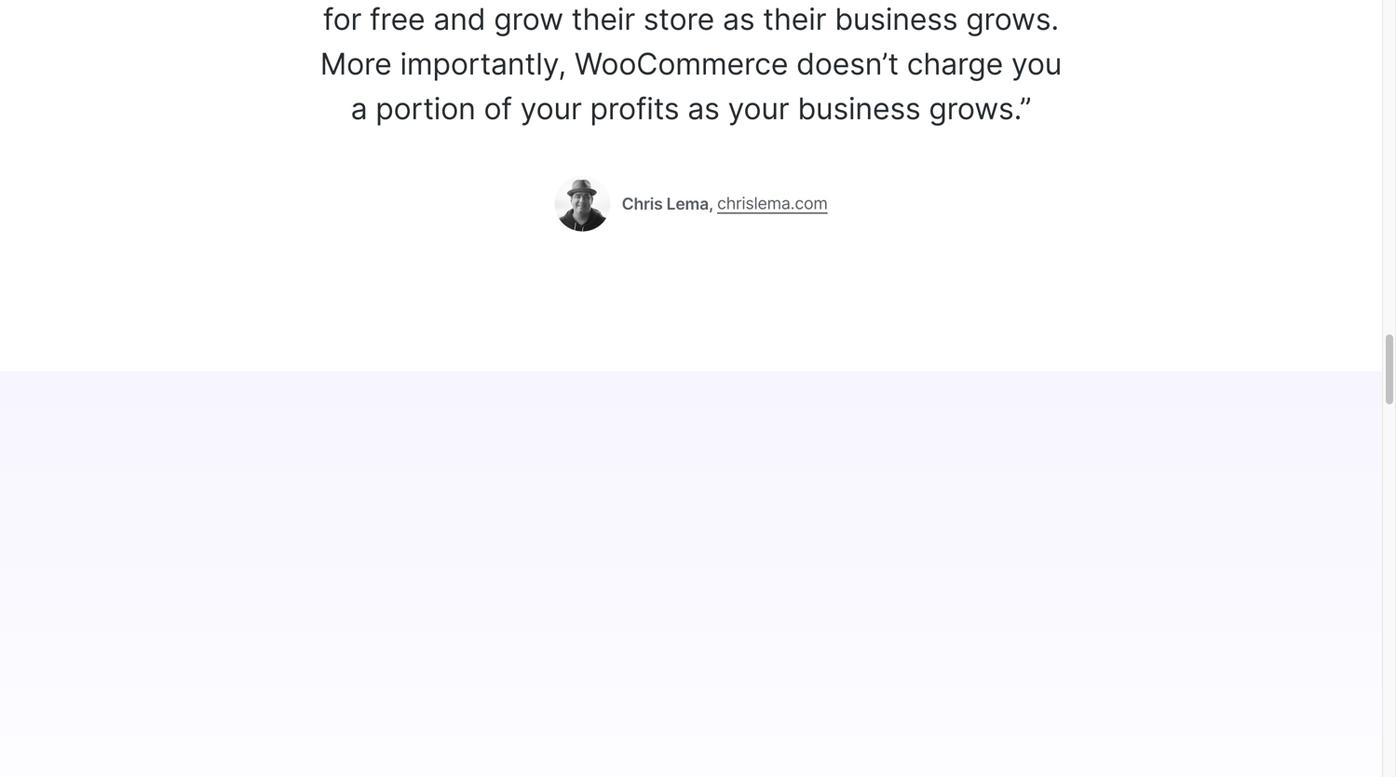 Task type: locate. For each thing, give the bounding box(es) containing it.
get
[[112, 627, 181, 681]]

expert
[[191, 627, 312, 681]]

chrislema.com
[[718, 193, 828, 213]]

chris
[[622, 194, 663, 213]]

lema,
[[667, 194, 714, 213]]

with
[[112, 672, 194, 725]]

chris lema, chrislema.com
[[622, 193, 828, 213]]



Task type: vqa. For each thing, say whether or not it's contained in the screenshot.
get
yes



Task type: describe. For each thing, give the bounding box(es) containing it.
help
[[322, 627, 406, 681]]

get expert help with woocommerce
[[112, 627, 503, 725]]

woocommerce
[[204, 672, 503, 725]]



